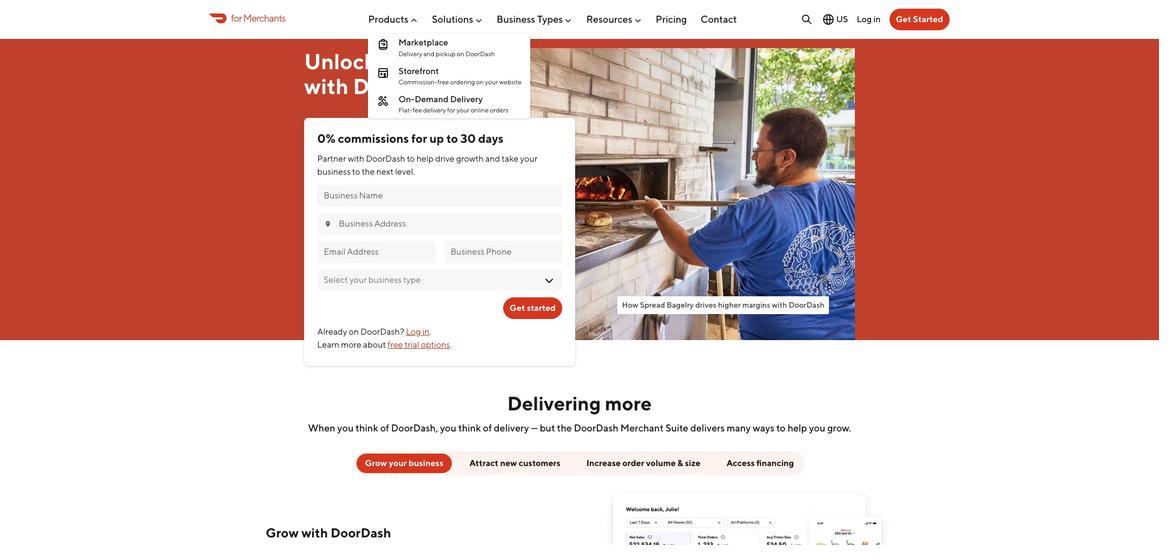 Task type: describe. For each thing, give the bounding box(es) containing it.
up
[[430, 132, 444, 146]]

many
[[727, 423, 751, 434]]

get started
[[510, 303, 556, 313]]

types
[[538, 13, 563, 25]]

next
[[377, 167, 394, 177]]

on inside already on doordash? log in . learn more about free trial options .
[[349, 327, 359, 337]]

grow with doordash
[[266, 526, 391, 541]]

flat-
[[399, 106, 413, 114]]

in inside already on doordash? log in . learn more about free trial options .
[[423, 327, 430, 337]]

2 you from the left
[[440, 423, 457, 434]]

2 of from the left
[[483, 423, 492, 434]]

website
[[500, 78, 522, 86]]

new
[[501, 458, 517, 469]]

1 horizontal spatial for
[[412, 132, 427, 146]]

increase
[[587, 458, 621, 469]]

commission-
[[399, 78, 438, 86]]

1 vertical spatial log in link
[[406, 327, 430, 337]]

profits
[[437, 49, 504, 74]]

to right ways
[[777, 423, 786, 434]]

0% commissions for up to 30 days
[[317, 132, 504, 146]]

already
[[317, 327, 347, 337]]

—
[[531, 423, 538, 434]]

trial
[[405, 340, 420, 350]]

financing
[[757, 458, 795, 469]]

0 vertical spatial .
[[430, 327, 432, 337]]

delivering more
[[508, 392, 652, 415]]

delivers
[[691, 423, 725, 434]]

grow your business
[[365, 458, 444, 469]]

growth
[[456, 154, 484, 164]]

1 of from the left
[[380, 423, 389, 434]]

bagelry
[[667, 301, 694, 310]]

marketplace
[[399, 38, 449, 48]]

how spread bagelry drives higher margins with doordash link
[[618, 297, 829, 314]]

merchants
[[243, 13, 286, 24]]

volume
[[647, 458, 676, 469]]

business types
[[497, 13, 563, 25]]

business
[[497, 13, 536, 25]]

&
[[678, 458, 684, 469]]

0 vertical spatial log
[[857, 14, 872, 24]]

products
[[368, 13, 409, 25]]

with inside the partner with doordash to help drive growth and take your business to the next level.
[[348, 154, 365, 164]]

already on doordash? log in . learn more about free trial options .
[[317, 327, 452, 350]]

on-demand delivery flat-fee delivery for your online orders
[[399, 94, 509, 114]]

to left the next
[[352, 167, 360, 177]]

Email Address email field
[[324, 246, 429, 258]]

1 think from the left
[[356, 423, 379, 434]]

3 you from the left
[[810, 423, 826, 434]]

orders
[[490, 106, 509, 114]]

Business Phone text field
[[451, 246, 556, 258]]

ways
[[753, 423, 775, 434]]

size
[[685, 458, 701, 469]]

grow.
[[828, 423, 852, 434]]

for merchants
[[231, 13, 286, 24]]

globe line image
[[823, 13, 836, 26]]

free trial options link
[[388, 340, 450, 350]]

unlock more profits with doordash
[[305, 49, 504, 99]]

delivering
[[508, 392, 601, 415]]

grow with doordash tab list
[[249, 452, 911, 546]]

1 horizontal spatial the
[[557, 423, 572, 434]]

doordash inside the partner with doordash to help drive growth and take your business to the next level.
[[366, 154, 406, 164]]

pricing link
[[656, 9, 687, 29]]

how spread bagelry drives higher margins with doordash
[[622, 301, 825, 310]]

attract new customers button
[[461, 454, 570, 474]]

contact link
[[701, 9, 737, 29]]

0 horizontal spatial for
[[231, 13, 242, 24]]

delivery inside on-demand delivery flat-fee delivery for your online orders
[[450, 94, 483, 104]]

chevron right tab panel
[[249, 484, 911, 546]]

and inside 'marketplace delivery and pickup on doordash'
[[424, 50, 435, 58]]

access
[[727, 458, 755, 469]]

doordash?
[[361, 327, 405, 337]]

attract
[[470, 458, 499, 469]]

attract new customers
[[470, 458, 561, 469]]

take
[[502, 154, 519, 164]]

spread
[[640, 301, 666, 310]]

but
[[540, 423, 555, 434]]

insights you can use image
[[602, 484, 894, 546]]

online
[[471, 106, 489, 114]]

resources link
[[587, 9, 643, 29]]

learn
[[317, 340, 340, 350]]

business inside button
[[409, 458, 444, 469]]

marketplace delivery and pickup on doordash
[[399, 38, 495, 58]]

increase order volume & size
[[587, 458, 701, 469]]

margins
[[743, 301, 771, 310]]

options
[[421, 340, 450, 350]]

fee
[[413, 106, 422, 114]]

about
[[363, 340, 386, 350]]

when
[[308, 423, 336, 434]]

resources
[[587, 13, 633, 25]]

level.
[[395, 167, 415, 177]]



Task type: locate. For each thing, give the bounding box(es) containing it.
2 vertical spatial for
[[412, 132, 427, 146]]

.
[[430, 327, 432, 337], [450, 340, 452, 350]]

doordash inside 'marketplace delivery and pickup on doordash'
[[466, 50, 495, 58]]

grow
[[365, 458, 387, 469], [266, 526, 299, 541]]

0 vertical spatial the
[[362, 167, 375, 177]]

doordash
[[466, 50, 495, 58], [353, 74, 454, 99], [366, 154, 406, 164], [789, 301, 825, 310], [574, 423, 619, 434], [331, 526, 391, 541]]

log in link
[[857, 14, 881, 24], [406, 327, 430, 337]]

pickup
[[436, 50, 456, 58]]

get started
[[896, 14, 944, 24]]

1 horizontal spatial log
[[857, 14, 872, 24]]

log in link up free trial options link
[[406, 327, 430, 337]]

0 vertical spatial get
[[896, 14, 912, 24]]

1 horizontal spatial and
[[486, 154, 500, 164]]

you
[[338, 423, 354, 434], [440, 423, 457, 434], [810, 423, 826, 434]]

on right pickup
[[457, 50, 465, 58]]

your inside the partner with doordash to help drive growth and take your business to the next level.
[[520, 154, 538, 164]]

0 horizontal spatial delivery
[[399, 50, 423, 58]]

of left doordash,
[[380, 423, 389, 434]]

grow inside chevron right tab panel
[[266, 526, 299, 541]]

0 horizontal spatial in
[[423, 327, 430, 337]]

2 think from the left
[[459, 423, 481, 434]]

2 vertical spatial on
[[349, 327, 359, 337]]

more inside unlock more profits with doordash
[[381, 49, 433, 74]]

the left the next
[[362, 167, 375, 177]]

on
[[457, 50, 465, 58], [477, 78, 484, 86], [349, 327, 359, 337]]

your left website
[[485, 78, 498, 86]]

1 vertical spatial free
[[388, 340, 403, 350]]

free inside already on doordash? log in . learn more about free trial options .
[[388, 340, 403, 350]]

0 horizontal spatial get
[[510, 303, 525, 313]]

delivery
[[423, 106, 446, 114], [494, 423, 529, 434]]

with inside how spread bagelry drives higher margins with doordash link
[[772, 301, 788, 310]]

. right trial
[[450, 340, 452, 350]]

free left trial
[[388, 340, 403, 350]]

delivery up the online
[[450, 94, 483, 104]]

drives
[[696, 301, 717, 310]]

1 horizontal spatial free
[[438, 78, 449, 86]]

pricing
[[656, 13, 687, 25]]

1 vertical spatial more
[[341, 340, 362, 350]]

1 vertical spatial on
[[477, 78, 484, 86]]

think right "when"
[[356, 423, 379, 434]]

commissions
[[338, 132, 409, 146]]

your right take
[[520, 154, 538, 164]]

1 horizontal spatial delivery
[[494, 423, 529, 434]]

0 vertical spatial on
[[457, 50, 465, 58]]

business down partner in the left top of the page
[[317, 167, 351, 177]]

and
[[424, 50, 435, 58], [486, 154, 500, 164]]

grow your business button
[[357, 454, 452, 474]]

business inside the partner with doordash to help drive growth and take your business to the next level.
[[317, 167, 351, 177]]

help right ways
[[788, 423, 808, 434]]

0 vertical spatial help
[[417, 154, 434, 164]]

more right the learn
[[341, 340, 362, 350]]

access financing button
[[718, 454, 803, 474]]

you right doordash,
[[440, 423, 457, 434]]

on inside storefront commission-free ordering on your website
[[477, 78, 484, 86]]

of
[[380, 423, 389, 434], [483, 423, 492, 434]]

. up the options
[[430, 327, 432, 337]]

free inside storefront commission-free ordering on your website
[[438, 78, 449, 86]]

log in
[[857, 14, 881, 24]]

get started button
[[890, 9, 950, 30]]

1 vertical spatial get
[[510, 303, 525, 313]]

get for get started
[[510, 303, 525, 313]]

0 vertical spatial in
[[874, 14, 881, 24]]

1 vertical spatial for
[[447, 106, 456, 114]]

2 horizontal spatial for
[[447, 106, 456, 114]]

business
[[317, 167, 351, 177], [409, 458, 444, 469]]

1 vertical spatial .
[[450, 340, 452, 350]]

1 horizontal spatial on
[[457, 50, 465, 58]]

1 horizontal spatial help
[[788, 423, 808, 434]]

grow inside button
[[365, 458, 387, 469]]

doordash,
[[391, 423, 438, 434]]

help left drive
[[417, 154, 434, 164]]

2 horizontal spatial on
[[477, 78, 484, 86]]

0%
[[317, 132, 336, 146]]

storefront
[[399, 66, 439, 76]]

help inside the partner with doordash to help drive growth and take your business to the next level.
[[417, 154, 434, 164]]

more up merchant
[[605, 392, 652, 415]]

customers
[[519, 458, 561, 469]]

0 vertical spatial more
[[381, 49, 433, 74]]

demand
[[415, 94, 449, 104]]

1 vertical spatial grow
[[266, 526, 299, 541]]

vehicle bike line image
[[377, 95, 390, 108]]

days
[[479, 132, 504, 146]]

business down doordash,
[[409, 458, 444, 469]]

on for marketplace
[[457, 50, 465, 58]]

the
[[362, 167, 375, 177], [557, 423, 572, 434]]

get for get started
[[896, 14, 912, 24]]

your inside button
[[389, 458, 407, 469]]

1 horizontal spatial you
[[440, 423, 457, 434]]

for merchants link
[[210, 11, 286, 26]]

0 horizontal spatial delivery
[[423, 106, 446, 114]]

of up attract on the bottom
[[483, 423, 492, 434]]

merchant
[[621, 423, 664, 434]]

for inside on-demand delivery flat-fee delivery for your online orders
[[447, 106, 456, 114]]

1 horizontal spatial delivery
[[450, 94, 483, 104]]

0 horizontal spatial log in link
[[406, 327, 430, 337]]

1 horizontal spatial think
[[459, 423, 481, 434]]

0 vertical spatial grow
[[365, 458, 387, 469]]

help
[[417, 154, 434, 164], [788, 423, 808, 434]]

0 horizontal spatial of
[[380, 423, 389, 434]]

0 horizontal spatial log
[[406, 327, 421, 337]]

order hotbag line image
[[377, 38, 390, 51]]

1 horizontal spatial grow
[[365, 458, 387, 469]]

delivery inside on-demand delivery flat-fee delivery for your online orders
[[423, 106, 446, 114]]

1 vertical spatial delivery
[[494, 423, 529, 434]]

solutions link
[[432, 9, 483, 29]]

on inside 'marketplace delivery and pickup on doordash'
[[457, 50, 465, 58]]

to up level.
[[407, 154, 415, 164]]

2 vertical spatial more
[[605, 392, 652, 415]]

log in link right the us
[[857, 14, 881, 24]]

on right the already
[[349, 327, 359, 337]]

1 horizontal spatial more
[[381, 49, 433, 74]]

0 horizontal spatial more
[[341, 340, 362, 350]]

solutions
[[432, 13, 474, 25]]

the inside the partner with doordash to help drive growth and take your business to the next level.
[[362, 167, 375, 177]]

your inside storefront commission-free ordering on your website
[[485, 78, 498, 86]]

more up the commission-
[[381, 49, 433, 74]]

0 horizontal spatial you
[[338, 423, 354, 434]]

1 horizontal spatial of
[[483, 423, 492, 434]]

for down demand
[[447, 106, 456, 114]]

0 vertical spatial business
[[317, 167, 351, 177]]

1 horizontal spatial .
[[450, 340, 452, 350]]

0 horizontal spatial help
[[417, 154, 434, 164]]

on-
[[399, 94, 415, 104]]

drive
[[436, 154, 455, 164]]

and left take
[[486, 154, 500, 164]]

doordash inside chevron right tab panel
[[331, 526, 391, 541]]

ordering
[[451, 78, 475, 86]]

merchant line image
[[377, 66, 390, 79]]

for left merchants
[[231, 13, 242, 24]]

for
[[231, 13, 242, 24], [447, 106, 456, 114], [412, 132, 427, 146]]

with inside chevron right tab panel
[[302, 526, 328, 541]]

think up attract on the bottom
[[459, 423, 481, 434]]

grow for grow your business
[[365, 458, 387, 469]]

your inside on-demand delivery flat-fee delivery for your online orders
[[457, 106, 470, 114]]

with
[[305, 74, 349, 99], [348, 154, 365, 164], [772, 301, 788, 310], [302, 526, 328, 541]]

log right the us
[[857, 14, 872, 24]]

0 horizontal spatial grow
[[266, 526, 299, 541]]

more for delivering
[[605, 392, 652, 415]]

0 vertical spatial for
[[231, 13, 242, 24]]

suite
[[666, 423, 689, 434]]

Business Address text field
[[339, 218, 556, 230]]

access financing
[[727, 458, 795, 469]]

you left grow.
[[810, 423, 826, 434]]

delivery left —
[[494, 423, 529, 434]]

grow for grow with doordash
[[266, 526, 299, 541]]

1 vertical spatial and
[[486, 154, 500, 164]]

log inside already on doordash? log in . learn more about free trial options .
[[406, 327, 421, 337]]

more for unlock
[[381, 49, 433, 74]]

0 horizontal spatial on
[[349, 327, 359, 337]]

think
[[356, 423, 379, 434], [459, 423, 481, 434]]

1 vertical spatial delivery
[[450, 94, 483, 104]]

your left the online
[[457, 106, 470, 114]]

more
[[381, 49, 433, 74], [341, 340, 362, 350], [605, 392, 652, 415]]

and down "marketplace"
[[424, 50, 435, 58]]

location pin image
[[324, 220, 333, 228]]

1 you from the left
[[338, 423, 354, 434]]

0 horizontal spatial think
[[356, 423, 379, 434]]

1 vertical spatial business
[[409, 458, 444, 469]]

30
[[461, 132, 476, 146]]

doordash inside unlock more profits with doordash
[[353, 74, 454, 99]]

how
[[622, 301, 639, 310]]

2 horizontal spatial more
[[605, 392, 652, 415]]

0 vertical spatial and
[[424, 50, 435, 58]]

contact
[[701, 13, 737, 25]]

partner
[[317, 154, 346, 164]]

more inside already on doordash? log in . learn more about free trial options .
[[341, 340, 362, 350]]

when you think of doordash, you think of delivery — but the doordash merchant suite delivers many ways to help you grow.
[[308, 423, 852, 434]]

the right the but
[[557, 423, 572, 434]]

products link
[[368, 9, 419, 29]]

to right up
[[447, 132, 458, 146]]

your down doordash,
[[389, 458, 407, 469]]

with inside unlock more profits with doordash
[[305, 74, 349, 99]]

started
[[527, 303, 556, 313]]

storefront commission-free ordering on your website
[[399, 66, 522, 86]]

0 horizontal spatial free
[[388, 340, 403, 350]]

on for storefront
[[477, 78, 484, 86]]

get started button
[[504, 298, 563, 319]]

for left up
[[412, 132, 427, 146]]

to
[[447, 132, 458, 146], [407, 154, 415, 164], [352, 167, 360, 177], [777, 423, 786, 434]]

delivery down "marketplace"
[[399, 50, 423, 58]]

started
[[914, 14, 944, 24]]

0 horizontal spatial and
[[424, 50, 435, 58]]

unlock
[[305, 49, 376, 74]]

delivery down demand
[[423, 106, 446, 114]]

0 vertical spatial delivery
[[399, 50, 423, 58]]

Business Name text field
[[324, 190, 556, 202]]

on right ordering
[[477, 78, 484, 86]]

0 vertical spatial log in link
[[857, 14, 881, 24]]

and inside the partner with doordash to help drive growth and take your business to the next level.
[[486, 154, 500, 164]]

your
[[485, 78, 498, 86], [457, 106, 470, 114], [520, 154, 538, 164], [389, 458, 407, 469]]

1 vertical spatial help
[[788, 423, 808, 434]]

1 vertical spatial log
[[406, 327, 421, 337]]

0 horizontal spatial business
[[317, 167, 351, 177]]

spread bagelry image
[[528, 48, 855, 340]]

1 vertical spatial in
[[423, 327, 430, 337]]

you right "when"
[[338, 423, 354, 434]]

log up trial
[[406, 327, 421, 337]]

business types link
[[497, 9, 573, 29]]

0 horizontal spatial the
[[362, 167, 375, 177]]

delivery inside 'marketplace delivery and pickup on doordash'
[[399, 50, 423, 58]]

in right the us
[[874, 14, 881, 24]]

free
[[438, 78, 449, 86], [388, 340, 403, 350]]

higher
[[719, 301, 741, 310]]

partner with doordash to help drive growth and take your business to the next level.
[[317, 154, 538, 177]]

0 vertical spatial delivery
[[423, 106, 446, 114]]

free left ordering
[[438, 78, 449, 86]]

log
[[857, 14, 872, 24], [406, 327, 421, 337]]

0 horizontal spatial .
[[430, 327, 432, 337]]

1 horizontal spatial business
[[409, 458, 444, 469]]

2 horizontal spatial you
[[810, 423, 826, 434]]

us
[[837, 14, 849, 24]]

1 horizontal spatial log in link
[[857, 14, 881, 24]]

1 vertical spatial the
[[557, 423, 572, 434]]

0 vertical spatial free
[[438, 78, 449, 86]]

increase order volume & size button
[[578, 454, 710, 474]]

in up free trial options link
[[423, 327, 430, 337]]

1 horizontal spatial in
[[874, 14, 881, 24]]

1 horizontal spatial get
[[896, 14, 912, 24]]



Task type: vqa. For each thing, say whether or not it's contained in the screenshot.
top more
yes



